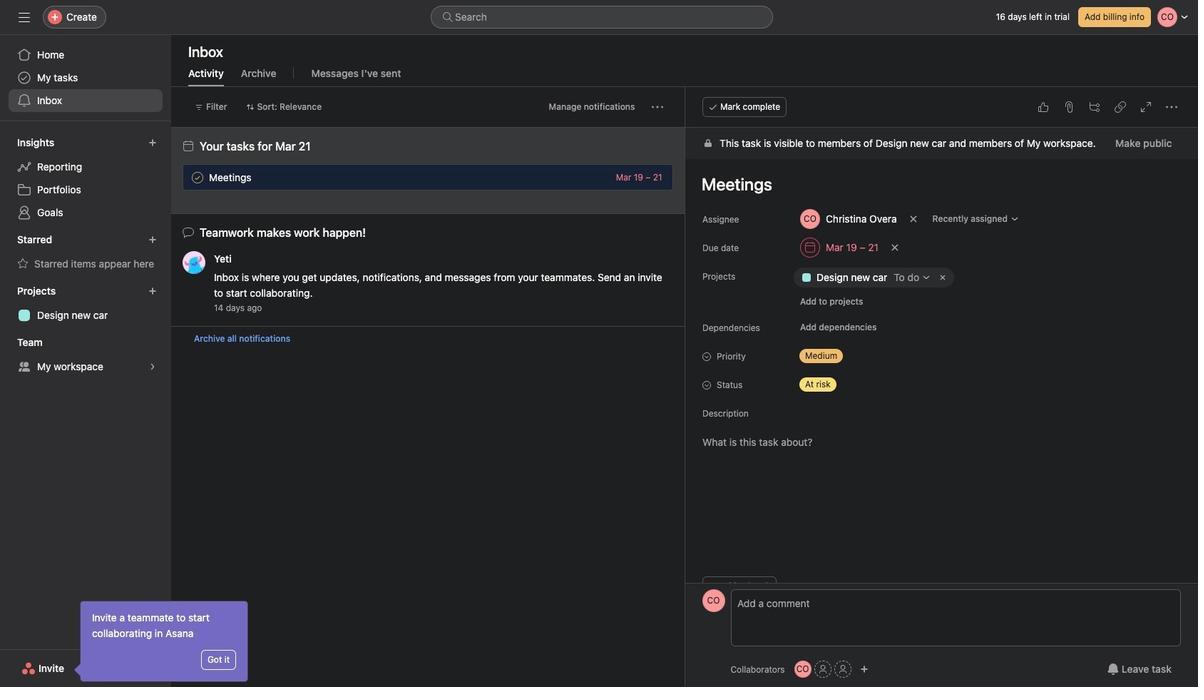 Task type: describe. For each thing, give the bounding box(es) containing it.
starred element
[[0, 227, 171, 278]]

new insights image
[[148, 138, 157, 147]]

Mark complete checkbox
[[189, 169, 206, 186]]

your tasks for mar 21, task element
[[200, 140, 311, 153]]

more actions image
[[652, 101, 663, 113]]

insights element
[[0, 130, 171, 227]]

see details, my workspace image
[[148, 363, 157, 371]]

projects element
[[0, 278, 171, 330]]

sort: relevance image
[[246, 103, 254, 111]]



Task type: vqa. For each thing, say whether or not it's contained in the screenshot.
Sort: Relevance image
yes



Task type: locate. For each thing, give the bounding box(es) containing it.
attachments: add a file to this task, meetings image
[[1063, 101, 1075, 113]]

0 likes. click to like this task image
[[1038, 101, 1049, 113]]

mark complete image
[[189, 169, 206, 186]]

clear due date image
[[891, 243, 900, 252]]

add subtask image
[[1089, 101, 1100, 113]]

full screen image
[[1140, 101, 1152, 113]]

Task Name text field
[[693, 168, 1182, 201]]

open user profile image
[[703, 589, 725, 612]]

list box
[[431, 6, 774, 29]]

remove assignee image
[[909, 215, 918, 223]]

remove image
[[938, 272, 949, 283]]

new project or portfolio image
[[148, 287, 157, 295]]

0 horizontal spatial add or remove collaborators image
[[795, 661, 812, 678]]

more actions for this task image
[[1166, 101, 1178, 113]]

teams element
[[0, 330, 171, 381]]

copy task link image
[[1115, 101, 1126, 113]]

hide sidebar image
[[19, 11, 30, 23]]

add or remove collaborators image
[[795, 661, 812, 678], [860, 665, 869, 674]]

meetings dialog
[[685, 87, 1199, 687]]

main content
[[685, 128, 1199, 687]]

tooltip
[[76, 602, 248, 682]]

add items to starred image
[[148, 236, 157, 244]]

global element
[[0, 35, 171, 121]]

1 horizontal spatial add or remove collaborators image
[[860, 665, 869, 674]]



